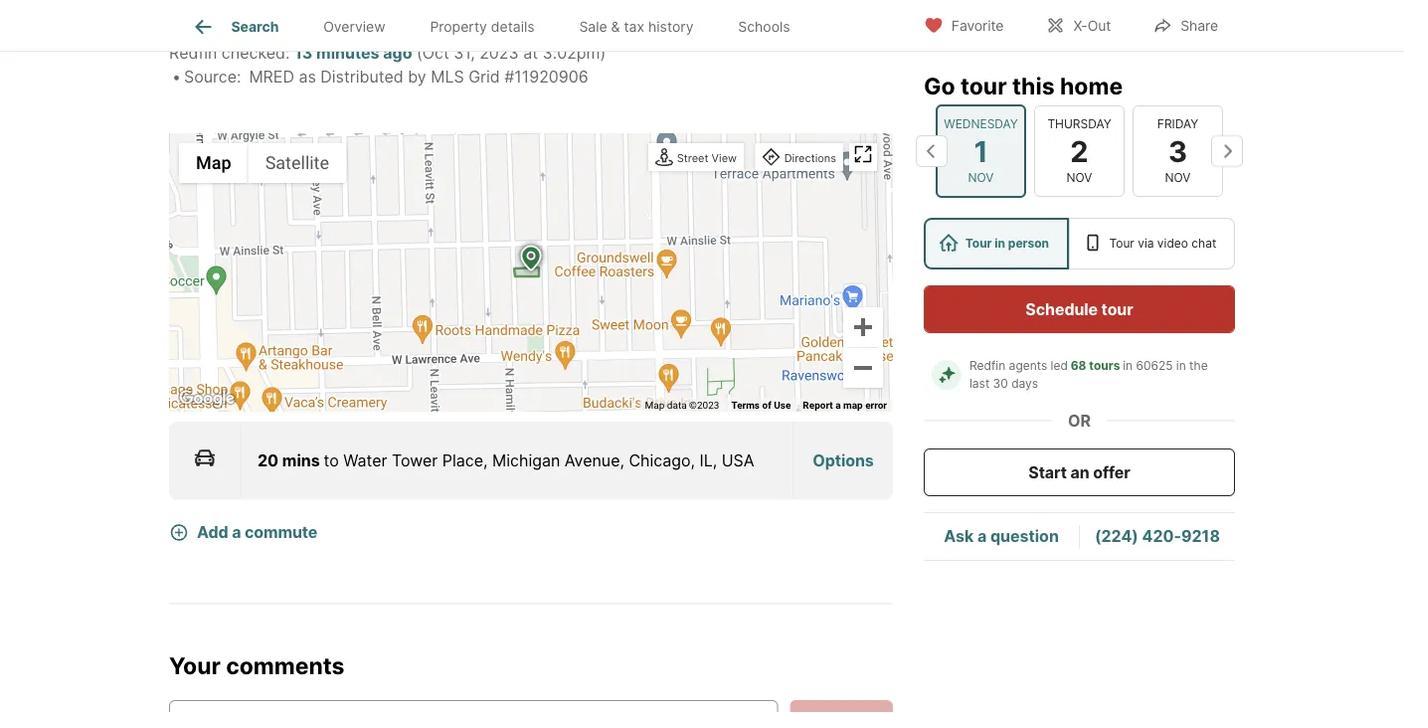 Task type: locate. For each thing, give the bounding box(es) containing it.
in right 'tours'
[[1123, 359, 1133, 373]]

wednesday 1 nov
[[944, 117, 1018, 185]]

0 horizontal spatial in
[[995, 236, 1006, 251]]

2 tour from the left
[[1110, 236, 1135, 251]]

tab list
[[169, 0, 829, 51]]

map left satellite
[[196, 153, 231, 173]]

list box
[[924, 218, 1236, 270]]

map inside popup button
[[196, 153, 231, 173]]

1 tour from the left
[[966, 236, 992, 251]]

data
[[667, 399, 687, 411]]

street view
[[677, 152, 737, 165]]

nov for 2
[[1067, 171, 1093, 185]]

by left philip
[[220, 3, 238, 22]]

town
[[422, 3, 463, 22]]

the
[[1190, 359, 1208, 373]]

nov down the '1'
[[969, 171, 994, 185]]

menu bar
[[179, 143, 346, 183]]

map
[[196, 153, 231, 173], [645, 399, 665, 411]]

nov for 3
[[1166, 171, 1191, 185]]

sale & tax history
[[579, 18, 694, 35]]

3
[[1169, 134, 1188, 168]]

(224)
[[1095, 527, 1139, 546]]

go
[[924, 72, 956, 99]]

nov inside friday 3 nov
[[1166, 171, 1191, 185]]

420-
[[1143, 527, 1182, 546]]

tour left via
[[1110, 236, 1135, 251]]

real
[[467, 3, 499, 22]]

0 vertical spatial by
[[220, 3, 238, 22]]

0 horizontal spatial nov
[[969, 171, 994, 185]]

1 nov from the left
[[969, 171, 994, 185]]

1 horizontal spatial redfin
[[970, 359, 1006, 373]]

mistrata
[[287, 3, 349, 22]]

2023
[[480, 43, 519, 62]]

3 nov from the left
[[1166, 171, 1191, 185]]

1 horizontal spatial tour
[[1102, 299, 1134, 319]]

tour up wednesday
[[961, 72, 1007, 99]]

menu bar containing map
[[179, 143, 346, 183]]

1 horizontal spatial nov
[[1067, 171, 1093, 185]]

0 vertical spatial redfin
[[169, 43, 217, 62]]

in inside 'option'
[[995, 236, 1006, 251]]

minutes
[[316, 43, 380, 62]]

redfin checked: 13 minutes ago (oct 31, 2023 at 3:02pm) • source: mred as distributed by mls grid # 11920906
[[169, 43, 606, 86]]

tour for go
[[961, 72, 1007, 99]]

ask a question link
[[944, 527, 1059, 546]]

in left person
[[995, 236, 1006, 251]]

(224) 420-9218
[[1095, 527, 1221, 546]]

directions
[[785, 152, 837, 165]]

tour right schedule
[[1102, 299, 1134, 319]]

©2023
[[690, 399, 720, 411]]

0 horizontal spatial redfin
[[169, 43, 217, 62]]

redfin up last on the right
[[970, 359, 1006, 373]]

0 horizontal spatial map
[[196, 153, 231, 173]]

report
[[803, 399, 833, 411]]

your comments
[[169, 652, 345, 680]]

a left map
[[836, 399, 841, 411]]

&
[[611, 18, 620, 35]]

1 horizontal spatial tour
[[1110, 236, 1135, 251]]

0 horizontal spatial a
[[232, 523, 241, 542]]

redfin inside 'redfin checked: 13 minutes ago (oct 31, 2023 at 3:02pm) • source: mred as distributed by mls grid # 11920906'
[[169, 43, 217, 62]]

chat
[[1192, 236, 1217, 251]]

ago
[[383, 43, 412, 62]]

1 horizontal spatial by
[[408, 67, 427, 86]]

1 vertical spatial map
[[645, 399, 665, 411]]

0 horizontal spatial tour
[[966, 236, 992, 251]]

share button
[[1136, 4, 1236, 45]]

avenue,
[[565, 451, 625, 470]]

satellite
[[265, 153, 329, 173]]

a for ask
[[978, 527, 987, 546]]

2 nov from the left
[[1067, 171, 1093, 185]]

2 horizontal spatial a
[[978, 527, 987, 546]]

None button
[[936, 104, 1027, 198], [1035, 105, 1125, 197], [1133, 105, 1224, 197], [936, 104, 1027, 198], [1035, 105, 1125, 197], [1133, 105, 1224, 197]]

2 horizontal spatial in
[[1177, 359, 1187, 373]]

go tour this home
[[924, 72, 1123, 99]]

map region
[[25, 0, 1044, 423]]

nov for 1
[[969, 171, 994, 185]]

x-
[[1074, 17, 1088, 34]]

tour
[[961, 72, 1007, 99], [1102, 299, 1134, 319]]

1 vertical spatial by
[[408, 67, 427, 86]]

2 horizontal spatial nov
[[1166, 171, 1191, 185]]

nov
[[969, 171, 994, 185], [1067, 171, 1093, 185], [1166, 171, 1191, 185]]

satellite button
[[248, 143, 346, 183]]

property details tab
[[408, 3, 557, 51]]

to
[[324, 451, 339, 470]]

at
[[524, 43, 538, 62]]

tour inside tour via video chat option
[[1110, 236, 1135, 251]]

1 vertical spatial tour
[[1102, 299, 1134, 319]]

nov down 2
[[1067, 171, 1093, 185]]

tower
[[392, 451, 438, 470]]

in left the
[[1177, 359, 1187, 373]]

tour inside tour in person 'option'
[[966, 236, 992, 251]]

tour left person
[[966, 236, 992, 251]]

13
[[294, 43, 313, 62]]

overview tab
[[301, 3, 408, 51]]

(oct
[[417, 43, 449, 62]]

1 horizontal spatial map
[[645, 399, 665, 411]]

30
[[994, 377, 1009, 391]]

(224) 420-9218 link
[[1095, 527, 1221, 546]]

nov inside wednesday 1 nov
[[969, 171, 994, 185]]

offer
[[1094, 463, 1131, 482]]

ask
[[944, 527, 974, 546]]

0 vertical spatial tour
[[961, 72, 1007, 99]]

favorite
[[952, 17, 1004, 34]]

share
[[1181, 17, 1219, 34]]

person
[[1009, 236, 1050, 251]]

a right add
[[232, 523, 241, 542]]

in
[[995, 236, 1006, 251], [1123, 359, 1133, 373], [1177, 359, 1187, 373]]

tour inside button
[[1102, 299, 1134, 319]]

estate
[[504, 3, 551, 22]]

nov inside the thursday 2 nov
[[1067, 171, 1093, 185]]

1 horizontal spatial a
[[836, 399, 841, 411]]

nov down 3 on the right of the page
[[1166, 171, 1191, 185]]

commute
[[245, 523, 318, 542]]

days
[[1012, 377, 1039, 391]]

map left data
[[645, 399, 665, 411]]

tour via video chat
[[1110, 236, 1217, 251]]

mred
[[249, 67, 294, 86]]

source:
[[184, 67, 241, 86]]

a inside button
[[232, 523, 241, 542]]

a right ask
[[978, 527, 987, 546]]

friday 3 nov
[[1158, 117, 1199, 185]]

this
[[1013, 72, 1055, 99]]

tour for schedule
[[1102, 299, 1134, 319]]

redfin up •
[[169, 43, 217, 62]]

by down (oct
[[408, 67, 427, 86]]

question
[[991, 527, 1059, 546]]

#
[[505, 67, 515, 86]]

error
[[866, 399, 887, 411]]

0 vertical spatial map
[[196, 153, 231, 173]]

1 vertical spatial redfin
[[970, 359, 1006, 373]]

redfin
[[169, 43, 217, 62], [970, 359, 1006, 373]]

distributed
[[321, 67, 404, 86]]

0 horizontal spatial by
[[220, 3, 238, 22]]

checked:
[[222, 43, 290, 62]]

0 horizontal spatial tour
[[961, 72, 1007, 99]]



Task type: vqa. For each thing, say whether or not it's contained in the screenshot.
"Town"
yes



Task type: describe. For each thing, give the bounding box(es) containing it.
philip
[[242, 3, 283, 22]]

friday
[[1158, 117, 1199, 131]]

tax
[[624, 18, 645, 35]]

view
[[712, 152, 737, 165]]

google image
[[174, 386, 240, 412]]

20
[[258, 451, 279, 470]]

tours
[[1090, 359, 1121, 373]]

property
[[430, 18, 487, 35]]

1 horizontal spatial in
[[1123, 359, 1133, 373]]

11920906
[[515, 67, 589, 86]]

an
[[1071, 463, 1090, 482]]

3:02pm)
[[543, 43, 606, 62]]

your
[[169, 652, 221, 680]]

68
[[1071, 359, 1087, 373]]

redfin for redfin agents led 68 tours in 60625
[[970, 359, 1006, 373]]

map for map
[[196, 153, 231, 173]]

as
[[299, 67, 316, 86]]

map button
[[179, 143, 248, 183]]

use
[[774, 399, 791, 411]]

place,
[[443, 451, 488, 470]]

add a commute
[[197, 523, 318, 542]]

map for map data ©2023
[[645, 399, 665, 411]]

redfin for redfin checked: 13 minutes ago (oct 31, 2023 at 3:02pm) • source: mred as distributed by mls grid # 11920906
[[169, 43, 217, 62]]

overview
[[324, 18, 386, 35]]

9218
[[1182, 527, 1221, 546]]

sale & tax history tab
[[557, 3, 716, 51]]

ask a question
[[944, 527, 1059, 546]]

schedule
[[1026, 299, 1098, 319]]

next image
[[1212, 135, 1244, 167]]

grid
[[469, 67, 500, 86]]

schools tab
[[716, 3, 813, 51]]

details
[[491, 18, 535, 35]]

map data ©2023
[[645, 399, 720, 411]]

tour for tour via video chat
[[1110, 236, 1135, 251]]

thursday
[[1048, 117, 1112, 131]]

thursday 2 nov
[[1048, 117, 1112, 185]]

report a map error link
[[803, 399, 887, 411]]

michigan
[[492, 451, 560, 470]]

mls
[[431, 67, 464, 86]]

list box containing tour in person
[[924, 218, 1236, 270]]

listed
[[169, 3, 215, 22]]

dream town real estate
[[369, 3, 551, 22]]

wednesday
[[944, 117, 1018, 131]]

last
[[970, 377, 990, 391]]

chicago,
[[629, 451, 695, 470]]

options
[[813, 451, 874, 470]]

x-out button
[[1029, 4, 1128, 45]]

add a commute button
[[169, 510, 350, 556]]

schedule tour
[[1026, 299, 1134, 319]]

listed by philip mistrata
[[169, 3, 349, 22]]

options button
[[794, 425, 893, 497]]

add
[[197, 523, 228, 542]]

via
[[1138, 236, 1155, 251]]

agents
[[1009, 359, 1048, 373]]

video
[[1158, 236, 1189, 251]]

comments
[[226, 652, 345, 680]]

a for add
[[232, 523, 241, 542]]

terms of use link
[[732, 399, 791, 411]]

terms
[[732, 399, 760, 411]]

property details
[[430, 18, 535, 35]]

in the last 30 days
[[970, 359, 1212, 391]]

or
[[1068, 411, 1091, 430]]

search link
[[191, 15, 279, 39]]

by inside 'redfin checked: 13 minutes ago (oct 31, 2023 at 3:02pm) • source: mred as distributed by mls grid # 11920906'
[[408, 67, 427, 86]]

out
[[1088, 17, 1112, 34]]

in inside in the last 30 days
[[1177, 359, 1187, 373]]

tour in person
[[966, 236, 1050, 251]]

schools
[[738, 18, 791, 35]]

tour in person option
[[924, 218, 1069, 270]]

tab list containing search
[[169, 0, 829, 51]]

directions button
[[758, 145, 842, 172]]

report a map error
[[803, 399, 887, 411]]

favorite button
[[907, 4, 1021, 45]]

2
[[1071, 134, 1089, 168]]

x-out
[[1074, 17, 1112, 34]]

map
[[844, 399, 863, 411]]

schedule tour button
[[924, 286, 1236, 333]]

20 mins to water tower place, michigan avenue, chicago, il, usa
[[258, 451, 755, 470]]

start an offer button
[[924, 449, 1236, 496]]

a for report
[[836, 399, 841, 411]]

water
[[343, 451, 388, 470]]

tour for tour in person
[[966, 236, 992, 251]]

tour via video chat option
[[1069, 218, 1236, 270]]

•
[[172, 67, 181, 86]]

history
[[649, 18, 694, 35]]

street view button
[[650, 145, 742, 172]]

of
[[763, 399, 772, 411]]

previous image
[[916, 135, 948, 167]]

60625
[[1137, 359, 1173, 373]]

start
[[1029, 463, 1067, 482]]

search
[[231, 18, 279, 35]]



